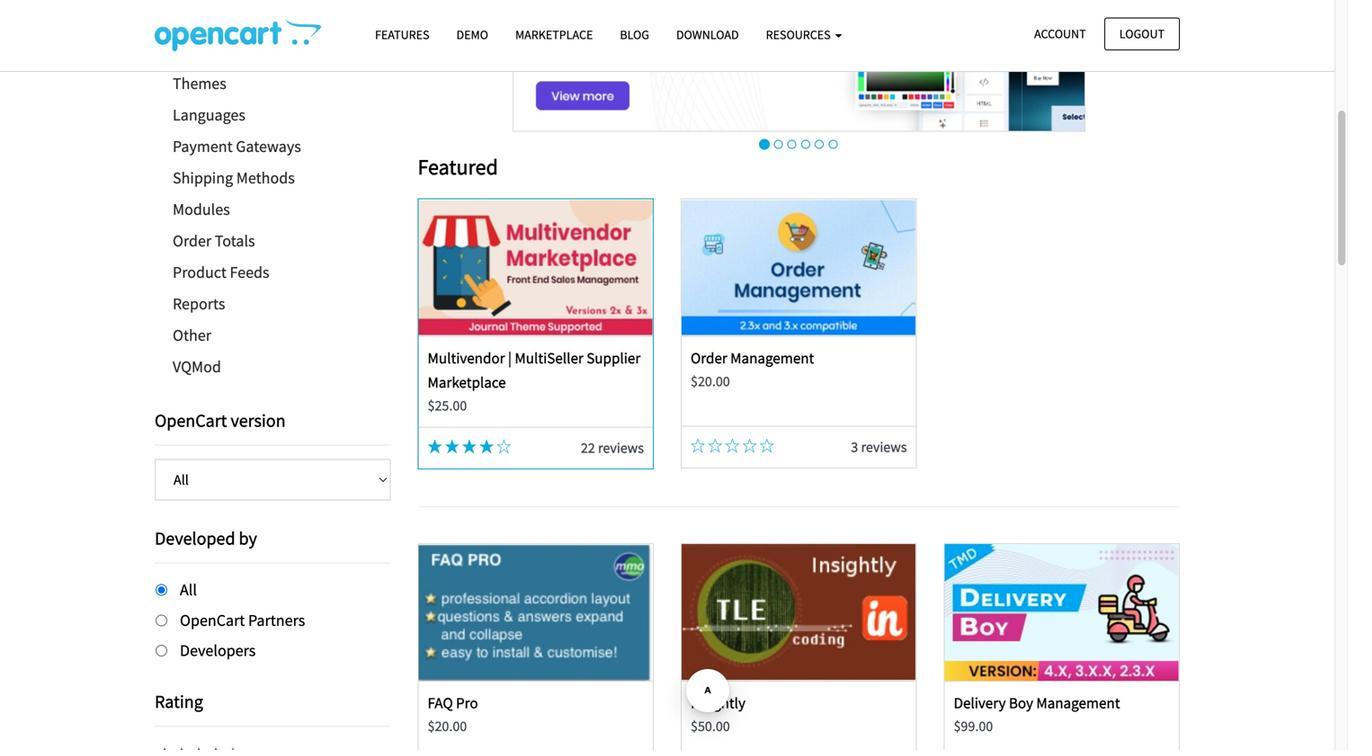 Task type: vqa. For each thing, say whether or not it's contained in the screenshot.
the leftmost 'Order'
yes



Task type: describe. For each thing, give the bounding box(es) containing it.
ronixa opencart theme builder image
[[513, 0, 1086, 132]]

features link
[[362, 19, 443, 51]]

payment gateways
[[173, 136, 301, 157]]

gateways
[[236, 136, 301, 157]]

multivendor
[[428, 349, 505, 367]]

rating
[[155, 691, 203, 713]]

themes
[[173, 73, 227, 94]]

order for order management $20.00
[[691, 349, 728, 367]]

reports
[[173, 294, 225, 314]]

marketplace link
[[502, 19, 607, 51]]

order totals link
[[155, 225, 391, 257]]

all link
[[157, 5, 391, 36]]

blog
[[620, 27, 650, 43]]

marketplaces link
[[155, 36, 391, 68]]

$20.00 for faq
[[428, 718, 467, 736]]

insightly $50.00
[[691, 694, 746, 736]]

delivery boy management image
[[946, 544, 1179, 681]]

|
[[508, 349, 512, 367]]

$25.00
[[428, 397, 467, 415]]

22 reviews
[[581, 439, 644, 457]]

insightly link
[[691, 694, 746, 713]]

22
[[581, 439, 596, 457]]

pro
[[456, 694, 478, 713]]

3
[[852, 438, 859, 456]]

blog link
[[607, 19, 663, 51]]

featured
[[418, 153, 498, 180]]

download link
[[663, 19, 753, 51]]

order management $20.00
[[691, 349, 815, 391]]

all inside all "link"
[[173, 10, 190, 31]]

delivery boy management link
[[954, 694, 1121, 713]]

features
[[375, 27, 430, 43]]

1 horizontal spatial star light o image
[[726, 439, 740, 453]]

faq pro image
[[419, 544, 653, 681]]

themes link
[[155, 68, 391, 99]]

resources link
[[753, 19, 856, 51]]

insightly
[[691, 694, 746, 713]]

management inside the order management $20.00
[[731, 349, 815, 367]]

marketplace inside multivendor | multiseller supplier marketplace $25.00
[[428, 373, 506, 392]]

faq
[[428, 694, 453, 713]]

version
[[231, 409, 286, 432]]

languages link
[[155, 99, 391, 131]]

opencart for opencart version
[[155, 409, 227, 432]]

methods
[[236, 168, 295, 188]]

shipping
[[173, 168, 233, 188]]

logout
[[1120, 26, 1165, 42]]

other link
[[155, 320, 391, 351]]

multivendor | multiseller supplier marketplace $25.00
[[428, 349, 641, 415]]

payment
[[173, 136, 233, 157]]

totals
[[215, 231, 255, 251]]

partners
[[248, 610, 305, 631]]

delivery
[[954, 694, 1006, 713]]

boy
[[1010, 694, 1034, 713]]

$50.00
[[691, 718, 730, 736]]

reports link
[[155, 288, 391, 320]]

developers
[[180, 641, 256, 661]]

management inside delivery boy management $99.00
[[1037, 694, 1121, 713]]

product feeds
[[173, 262, 270, 283]]



Task type: locate. For each thing, give the bounding box(es) containing it.
developed by
[[155, 527, 257, 550]]

1 vertical spatial opencart
[[180, 610, 245, 631]]

0 vertical spatial opencart
[[155, 409, 227, 432]]

0 horizontal spatial star light o image
[[223, 748, 240, 750]]

faq pro link
[[428, 694, 478, 713]]

all
[[173, 10, 190, 31], [180, 580, 197, 600]]

delivery boy management $99.00
[[954, 694, 1121, 736]]

other
[[173, 325, 211, 346]]

star light o image
[[726, 439, 740, 453], [760, 439, 775, 453], [223, 748, 240, 750]]

0 vertical spatial management
[[731, 349, 815, 367]]

1 horizontal spatial $20.00
[[691, 373, 730, 391]]

demo
[[457, 27, 489, 43]]

management
[[731, 349, 815, 367], [1037, 694, 1121, 713]]

marketplace
[[516, 27, 593, 43], [428, 373, 506, 392]]

0 vertical spatial order
[[173, 231, 212, 251]]

$20.00 down order management link
[[691, 373, 730, 391]]

order inside the order management $20.00
[[691, 349, 728, 367]]

modules link
[[155, 194, 391, 225]]

modules
[[173, 199, 230, 220]]

demo link
[[443, 19, 502, 51]]

reviews right 22
[[598, 439, 644, 457]]

reviews
[[862, 438, 908, 456], [598, 439, 644, 457]]

reviews right "3"
[[862, 438, 908, 456]]

opencart down vqmod at the left of the page
[[155, 409, 227, 432]]

download
[[677, 27, 739, 43]]

marketplace left blog
[[516, 27, 593, 43]]

marketplaces
[[173, 42, 263, 62]]

$20.00 for order
[[691, 373, 730, 391]]

all down developed
[[180, 580, 197, 600]]

vqmod link
[[155, 351, 391, 383]]

1 horizontal spatial management
[[1037, 694, 1121, 713]]

by
[[239, 527, 257, 550]]

1 vertical spatial marketplace
[[428, 373, 506, 392]]

payment gateways link
[[155, 131, 391, 162]]

order management link
[[691, 349, 815, 367]]

order for order totals
[[173, 231, 212, 251]]

star light image
[[428, 439, 442, 454], [462, 439, 477, 454], [155, 748, 172, 750], [172, 748, 189, 750]]

0 vertical spatial all
[[173, 10, 190, 31]]

1 horizontal spatial order
[[691, 349, 728, 367]]

product
[[173, 262, 227, 283]]

1 vertical spatial all
[[180, 580, 197, 600]]

shipping methods link
[[155, 162, 391, 194]]

0 horizontal spatial management
[[731, 349, 815, 367]]

product feeds link
[[155, 257, 391, 288]]

multivendor | multiseller supplier marketplace image
[[419, 199, 653, 336]]

order
[[173, 231, 212, 251], [691, 349, 728, 367]]

order totals
[[173, 231, 255, 251]]

opencart extensions image
[[155, 19, 321, 51]]

feeds
[[230, 262, 270, 283]]

0 horizontal spatial reviews
[[598, 439, 644, 457]]

opencart version
[[155, 409, 286, 432]]

1 vertical spatial order
[[691, 349, 728, 367]]

multivendor | multiseller supplier marketplace link
[[428, 349, 641, 392]]

opencart for opencart partners
[[180, 610, 245, 631]]

$20.00 down faq pro link
[[428, 718, 467, 736]]

vqmod
[[173, 357, 221, 377]]

reviews for order management
[[862, 438, 908, 456]]

logout link
[[1105, 18, 1181, 50]]

$20.00 inside the order management $20.00
[[691, 373, 730, 391]]

0 vertical spatial $20.00
[[691, 373, 730, 391]]

resources
[[766, 27, 834, 43]]

developed
[[155, 527, 235, 550]]

order management image
[[682, 199, 916, 336]]

star light o image
[[691, 439, 705, 453], [708, 439, 723, 453], [743, 439, 757, 453], [497, 439, 511, 454]]

$20.00
[[691, 373, 730, 391], [428, 718, 467, 736]]

opencart up 'developers'
[[180, 610, 245, 631]]

multiseller
[[515, 349, 584, 367]]

languages
[[173, 105, 246, 125]]

0 horizontal spatial $20.00
[[428, 718, 467, 736]]

None radio
[[156, 584, 167, 596], [156, 615, 167, 627], [156, 584, 167, 596], [156, 615, 167, 627]]

0 horizontal spatial marketplace
[[428, 373, 506, 392]]

1 vertical spatial $20.00
[[428, 718, 467, 736]]

supplier
[[587, 349, 641, 367]]

None radio
[[156, 645, 167, 657]]

faq pro $20.00
[[428, 694, 478, 736]]

$99.00
[[954, 718, 994, 736]]

2 horizontal spatial star light o image
[[760, 439, 775, 453]]

opencart
[[155, 409, 227, 432], [180, 610, 245, 631]]

insightly image
[[682, 544, 916, 681]]

all up marketplaces
[[173, 10, 190, 31]]

shipping methods
[[173, 168, 295, 188]]

3 reviews
[[852, 438, 908, 456]]

star light image
[[445, 439, 460, 454], [480, 439, 494, 454], [189, 748, 206, 750], [206, 748, 223, 750]]

opencart partners
[[180, 610, 305, 631]]

0 vertical spatial marketplace
[[516, 27, 593, 43]]

marketplace down "multivendor" at the top of page
[[428, 373, 506, 392]]

1 vertical spatial management
[[1037, 694, 1121, 713]]

account link
[[1020, 18, 1102, 50]]

0 horizontal spatial order
[[173, 231, 212, 251]]

account
[[1035, 26, 1087, 42]]

1 horizontal spatial reviews
[[862, 438, 908, 456]]

$20.00 inside faq pro $20.00
[[428, 718, 467, 736]]

reviews for multivendor | multiseller supplier marketplace
[[598, 439, 644, 457]]

1 horizontal spatial marketplace
[[516, 27, 593, 43]]



